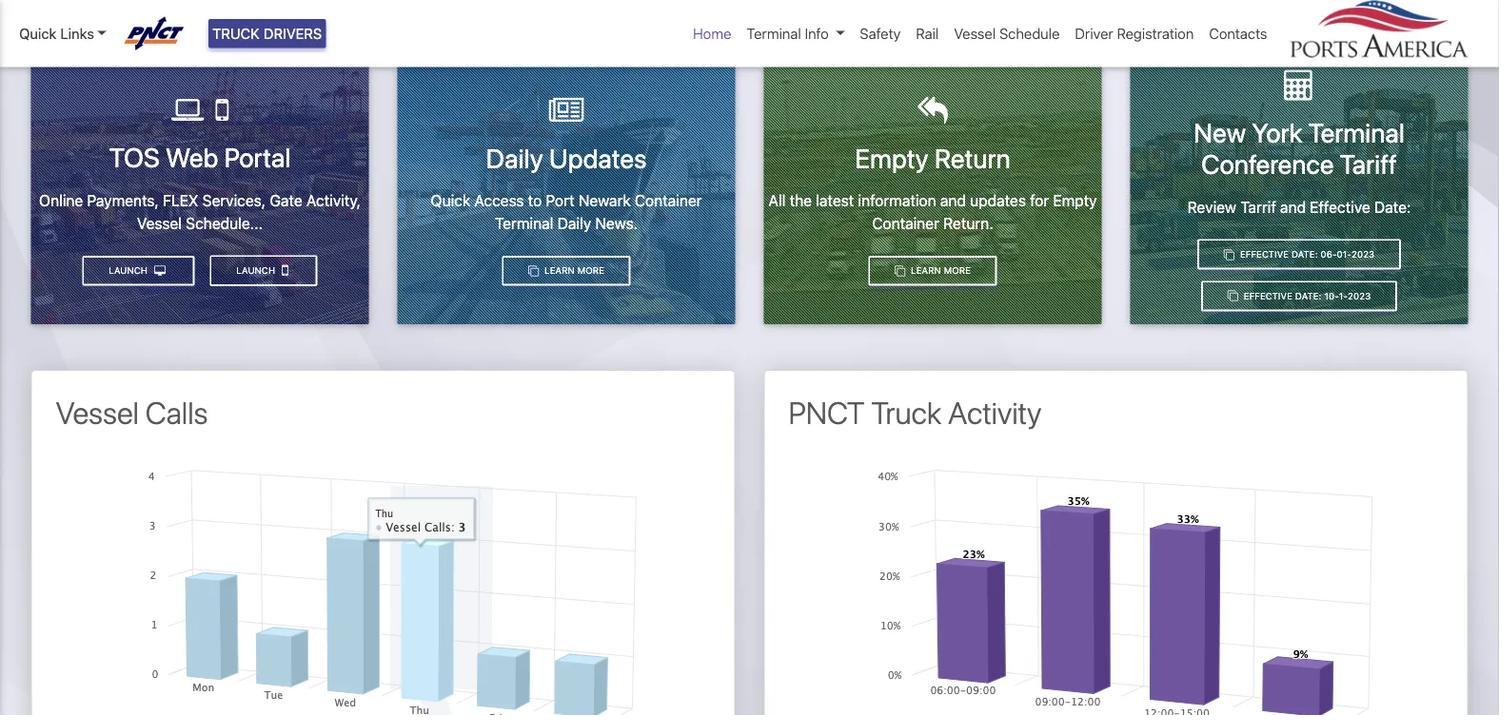 Task type: describe. For each thing, give the bounding box(es) containing it.
1 horizontal spatial truck
[[871, 395, 942, 431]]

payments,
[[87, 191, 159, 209]]

web
[[166, 142, 218, 173]]

terminal info
[[747, 25, 829, 42]]

news.
[[595, 214, 638, 233]]

home
[[693, 25, 731, 42]]

container inside quick access to port newark container terminal daily news.
[[635, 192, 702, 210]]

tarrif
[[1240, 198, 1276, 216]]

latest
[[816, 192, 854, 210]]

effective date: 06-01-2023 link
[[1198, 240, 1401, 270]]

more
[[577, 265, 604, 276]]

vessel schedule
[[954, 25, 1060, 42]]

portal
[[224, 142, 291, 173]]

for
[[1030, 192, 1049, 210]]

01-
[[1337, 249, 1351, 260]]

activity
[[948, 395, 1041, 431]]

info
[[805, 25, 829, 42]]

activity,
[[306, 191, 361, 209]]

vessel for calls
[[56, 395, 139, 431]]

desktop image
[[154, 266, 165, 276]]

gate
[[270, 191, 302, 209]]

to
[[528, 192, 542, 210]]

access
[[474, 192, 524, 210]]

launch for mobile image on the left top of the page
[[236, 265, 278, 276]]

information
[[858, 192, 936, 210]]

learn
[[544, 265, 575, 276]]

port
[[546, 192, 574, 210]]

driver registration
[[1075, 25, 1194, 42]]

return.
[[943, 214, 993, 233]]

services,
[[202, 191, 266, 209]]

contacts link
[[1201, 15, 1275, 52]]

quick links link
[[19, 23, 106, 44]]

quick for quick access to port newark container terminal daily news.
[[431, 192, 470, 210]]

calls
[[145, 395, 208, 431]]

vessel inside online payments, flex services, gate activity, vessel schedule...
[[137, 214, 182, 232]]

all the latest information and updates for empty container return.
[[769, 192, 1097, 233]]

the
[[790, 192, 812, 210]]

rail link
[[908, 15, 946, 52]]

vessel for schedule
[[954, 25, 996, 42]]

review
[[1187, 198, 1236, 216]]

tos
[[109, 142, 160, 173]]

home link
[[685, 15, 739, 52]]

schedule...
[[186, 214, 263, 232]]

0 vertical spatial date:
[[1374, 198, 1411, 216]]

effective date: 10-1-2023 link
[[1201, 281, 1397, 312]]

clone image for empty return
[[895, 266, 905, 276]]

10-
[[1324, 291, 1339, 302]]

effective date: 10-1-2023
[[1241, 291, 1371, 302]]

registration
[[1117, 25, 1194, 42]]

truck inside "link"
[[212, 25, 260, 42]]

truck drivers link
[[208, 19, 326, 48]]

container inside all the latest information and updates for empty container return.
[[872, 214, 939, 233]]

vessel calls
[[56, 395, 208, 431]]

clone image
[[528, 266, 539, 276]]

effective for effective date: 10-1-2023
[[1244, 291, 1292, 302]]

contacts
[[1209, 25, 1267, 42]]

new york terminal conference tariff
[[1194, 117, 1405, 180]]

safety
[[860, 25, 901, 42]]

launch for desktop icon
[[109, 265, 150, 276]]

online payments, flex services, gate activity, vessel schedule...
[[39, 191, 361, 232]]

flex
[[163, 191, 198, 209]]

truck drivers
[[212, 25, 322, 42]]

1 horizontal spatial terminal
[[747, 25, 801, 42]]

clone image for new york terminal conference tariff
[[1224, 249, 1234, 260]]

learn more link
[[502, 256, 631, 286]]



Task type: vqa. For each thing, say whether or not it's contained in the screenshot.
1st Receive from the bottom
no



Task type: locate. For each thing, give the bounding box(es) containing it.
2 horizontal spatial terminal
[[1308, 117, 1405, 148]]

truck
[[212, 25, 260, 42], [871, 395, 942, 431]]

1 vertical spatial clone image
[[895, 266, 905, 276]]

2 vertical spatial vessel
[[56, 395, 139, 431]]

driver registration link
[[1067, 15, 1201, 52]]

quick for quick links
[[19, 25, 57, 42]]

date: left 10-
[[1295, 291, 1322, 302]]

launch left desktop icon
[[109, 265, 150, 276]]

1 vertical spatial quick
[[431, 192, 470, 210]]

clone image inside the 'effective date: 06-01-2023' "link"
[[1224, 249, 1234, 260]]

1 vertical spatial date:
[[1291, 249, 1318, 260]]

launch link down payments, at the left of page
[[82, 256, 195, 286]]

1 vertical spatial 2023
[[1348, 291, 1371, 302]]

daily
[[486, 142, 543, 173], [557, 214, 591, 233]]

safety link
[[852, 15, 908, 52]]

quick links
[[19, 25, 94, 42]]

terminal inside the new york terminal conference tariff
[[1308, 117, 1405, 148]]

vessel left calls
[[56, 395, 139, 431]]

pnct truck activity
[[789, 395, 1041, 431]]

date:
[[1374, 198, 1411, 216], [1291, 249, 1318, 260], [1295, 291, 1322, 302]]

1 vertical spatial container
[[872, 214, 939, 233]]

container down information
[[872, 214, 939, 233]]

tos web portal
[[109, 142, 291, 173]]

terminal
[[747, 25, 801, 42], [1308, 117, 1405, 148], [495, 214, 553, 233]]

launch
[[236, 265, 278, 276], [109, 265, 150, 276]]

updates
[[549, 142, 647, 173]]

0 vertical spatial effective
[[1310, 198, 1370, 216]]

clone image
[[1224, 249, 1234, 260], [895, 266, 905, 276], [1228, 291, 1238, 302]]

2023 inside the 'effective date: 06-01-2023' "link"
[[1351, 249, 1375, 260]]

conference
[[1201, 149, 1334, 180]]

date: down tariff
[[1374, 198, 1411, 216]]

launch link down schedule... on the left top of the page
[[210, 256, 317, 286]]

launch left mobile image on the left top of the page
[[236, 265, 278, 276]]

1 vertical spatial daily
[[557, 214, 591, 233]]

1 horizontal spatial empty
[[1053, 192, 1097, 210]]

06-
[[1320, 249, 1337, 260]]

1 vertical spatial vessel
[[137, 214, 182, 232]]

2 launch link from the left
[[82, 256, 195, 286]]

clone image down all the latest information and updates for empty container return.
[[895, 266, 905, 276]]

1 horizontal spatial launch link
[[210, 256, 317, 286]]

clone image down review
[[1224, 249, 1234, 260]]

terminal down to
[[495, 214, 553, 233]]

daily up "access"
[[486, 142, 543, 173]]

1 horizontal spatial quick
[[431, 192, 470, 210]]

2 vertical spatial terminal
[[495, 214, 553, 233]]

drivers
[[263, 25, 322, 42]]

0 horizontal spatial truck
[[212, 25, 260, 42]]

empty right for
[[1053, 192, 1097, 210]]

quick left links
[[19, 25, 57, 42]]

0 horizontal spatial daily
[[486, 142, 543, 173]]

2 launch from the left
[[109, 265, 150, 276]]

1 horizontal spatial daily
[[557, 214, 591, 233]]

learn more
[[542, 265, 604, 276]]

2023 right 06-
[[1351, 249, 1375, 260]]

updates
[[970, 192, 1026, 210]]

terminal inside quick access to port newark container terminal daily news.
[[495, 214, 553, 233]]

terminal up tariff
[[1308, 117, 1405, 148]]

0 horizontal spatial and
[[940, 192, 966, 210]]

effective
[[1310, 198, 1370, 216], [1240, 249, 1289, 260], [1244, 291, 1292, 302]]

1 launch from the left
[[236, 265, 278, 276]]

and inside all the latest information and updates for empty container return.
[[940, 192, 966, 210]]

all
[[769, 192, 786, 210]]

effective down the 'effective date: 06-01-2023' "link"
[[1244, 291, 1292, 302]]

links
[[60, 25, 94, 42]]

2023 inside effective date: 10-1-2023 link
[[1348, 291, 1371, 302]]

1 vertical spatial terminal
[[1308, 117, 1405, 148]]

0 vertical spatial daily
[[486, 142, 543, 173]]

1 launch link from the left
[[210, 256, 317, 286]]

and right tarrif
[[1280, 198, 1306, 216]]

2023
[[1351, 249, 1375, 260], [1348, 291, 1371, 302]]

date: for 01-
[[1291, 249, 1318, 260]]

2 vertical spatial date:
[[1295, 291, 1322, 302]]

1 horizontal spatial container
[[872, 214, 939, 233]]

2 vertical spatial clone image
[[1228, 291, 1238, 302]]

0 vertical spatial 2023
[[1351, 249, 1375, 260]]

effective date: 06-01-2023
[[1237, 249, 1375, 260]]

truck left drivers
[[212, 25, 260, 42]]

newark
[[578, 192, 631, 210]]

0 vertical spatial clone image
[[1224, 249, 1234, 260]]

1-
[[1339, 291, 1348, 302]]

0 vertical spatial quick
[[19, 25, 57, 42]]

pnct
[[789, 395, 865, 431]]

date: for 1-
[[1295, 291, 1322, 302]]

0 vertical spatial container
[[635, 192, 702, 210]]

daily inside quick access to port newark container terminal daily news.
[[557, 214, 591, 233]]

quick inside 'link'
[[19, 25, 57, 42]]

terminal info link
[[739, 15, 852, 52]]

0 horizontal spatial terminal
[[495, 214, 553, 233]]

1 horizontal spatial launch
[[236, 265, 278, 276]]

clone image inside effective date: 10-1-2023 link
[[1228, 291, 1238, 302]]

empty return
[[855, 142, 1011, 173]]

vessel down flex on the left top of page
[[137, 214, 182, 232]]

effective inside "link"
[[1240, 249, 1289, 260]]

empty inside all the latest information and updates for empty container return.
[[1053, 192, 1097, 210]]

date: left 06-
[[1291, 249, 1318, 260]]

0 horizontal spatial quick
[[19, 25, 57, 42]]

0 horizontal spatial launch
[[109, 265, 150, 276]]

truck right pnct
[[871, 395, 942, 431]]

review tarrif and effective date:
[[1187, 198, 1411, 216]]

tariff
[[1340, 149, 1397, 180]]

quick left "access"
[[431, 192, 470, 210]]

launch link
[[210, 256, 317, 286], [82, 256, 195, 286]]

rail
[[916, 25, 939, 42]]

empty up information
[[855, 142, 929, 173]]

schedule
[[999, 25, 1060, 42]]

daily down port
[[557, 214, 591, 233]]

0 vertical spatial empty
[[855, 142, 929, 173]]

1 vertical spatial truck
[[871, 395, 942, 431]]

quick
[[19, 25, 57, 42], [431, 192, 470, 210]]

quick access to port newark container terminal daily news.
[[431, 192, 702, 233]]

date: inside "link"
[[1291, 249, 1318, 260]]

container
[[635, 192, 702, 210], [872, 214, 939, 233]]

quick inside quick access to port newark container terminal daily news.
[[431, 192, 470, 210]]

clone image left effective date: 10-1-2023
[[1228, 291, 1238, 302]]

2023 right 10-
[[1348, 291, 1371, 302]]

1 vertical spatial empty
[[1053, 192, 1097, 210]]

york
[[1252, 117, 1302, 148]]

vessel inside vessel schedule link
[[954, 25, 996, 42]]

online
[[39, 191, 83, 209]]

0 vertical spatial truck
[[212, 25, 260, 42]]

effective for effective date: 06-01-2023
[[1240, 249, 1289, 260]]

2023 for 01-
[[1351, 249, 1375, 260]]

terminal left info
[[747, 25, 801, 42]]

vessel right rail
[[954, 25, 996, 42]]

container up the news.
[[635, 192, 702, 210]]

vessel
[[954, 25, 996, 42], [137, 214, 182, 232], [56, 395, 139, 431]]

return
[[934, 142, 1011, 173]]

0 horizontal spatial empty
[[855, 142, 929, 173]]

0 horizontal spatial container
[[635, 192, 702, 210]]

mobile image
[[282, 263, 288, 278]]

and
[[940, 192, 966, 210], [1280, 198, 1306, 216]]

1 vertical spatial effective
[[1240, 249, 1289, 260]]

effective down tarrif
[[1240, 249, 1289, 260]]

effective up 01-
[[1310, 198, 1370, 216]]

driver
[[1075, 25, 1113, 42]]

2023 for 1-
[[1348, 291, 1371, 302]]

0 vertical spatial terminal
[[747, 25, 801, 42]]

1 horizontal spatial and
[[1280, 198, 1306, 216]]

2 vertical spatial effective
[[1244, 291, 1292, 302]]

0 vertical spatial vessel
[[954, 25, 996, 42]]

0 horizontal spatial launch link
[[82, 256, 195, 286]]

and up return.
[[940, 192, 966, 210]]

vessel schedule link
[[946, 15, 1067, 52]]

daily updates
[[486, 142, 647, 173]]

new
[[1194, 117, 1246, 148]]

empty
[[855, 142, 929, 173], [1053, 192, 1097, 210]]



